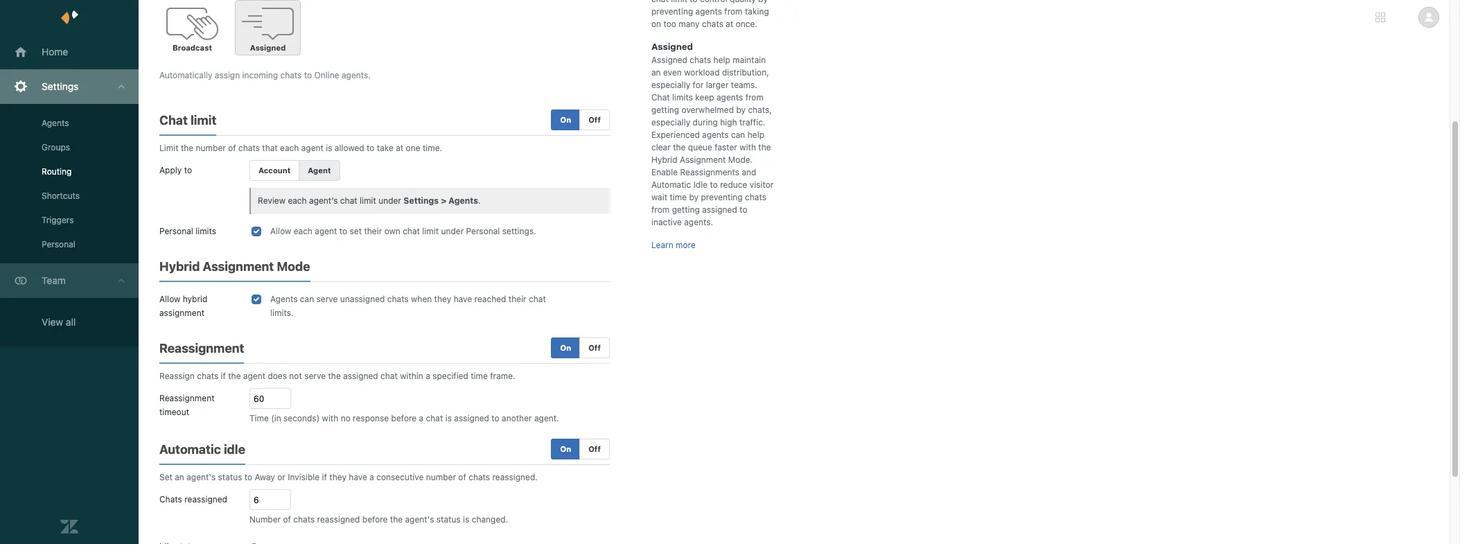 Task type: locate. For each thing, give the bounding box(es) containing it.
their right the reached
[[509, 294, 527, 304]]

chat down even
[[652, 92, 670, 103]]

1 horizontal spatial before
[[391, 413, 417, 423]]

can inside assigned assigned chats help maintain an even workload distribution, especially for larger teams. chat limits keep agents from getting overwhelmed by chats, especially during high traffic. experienced agents can help clear the queue faster with the hybrid assignment mode. enable reassignments and automatic idle to reduce visitor wait time by preventing chats from getting assigned to inactive agents.
[[731, 130, 745, 140]]

0 vertical spatial automatic
[[652, 180, 691, 190]]

limit down "automatically"
[[191, 113, 217, 128]]

0 vertical spatial if
[[221, 371, 226, 381]]

0 vertical spatial assigned
[[702, 204, 737, 215]]

0 horizontal spatial personal
[[42, 239, 75, 250]]

before
[[391, 413, 417, 423], [362, 514, 388, 525]]

1 reassignment from the top
[[159, 341, 244, 356]]

0 vertical spatial each
[[280, 143, 299, 153]]

agents down during at the top left of page
[[702, 130, 729, 140]]

reassignment inside reassignment timeout time (in seconds) with no response before a chat is assigned to another agent.
[[159, 393, 215, 403]]

(in
[[271, 413, 281, 423]]

chat right the reached
[[529, 294, 546, 304]]

0 vertical spatial before
[[391, 413, 417, 423]]

1 especially from the top
[[652, 80, 690, 90]]

0 horizontal spatial under
[[379, 195, 401, 206]]

1 vertical spatial time
[[471, 371, 488, 381]]

agents can serve unassigned chats when they have reached their chat limits.
[[270, 294, 548, 318]]

help up workload
[[714, 55, 730, 65]]

assigned
[[702, 204, 737, 215], [343, 371, 378, 381], [454, 413, 489, 423]]

2 horizontal spatial is
[[463, 514, 469, 525]]

assignment down queue
[[680, 155, 726, 165]]

if right reassign
[[221, 371, 226, 381]]

0 vertical spatial on button
[[551, 110, 580, 130]]

reassignment up reassign
[[159, 341, 244, 356]]

3 on from the top
[[560, 444, 571, 453]]

2 horizontal spatial personal
[[466, 226, 500, 236]]

agent's
[[187, 472, 216, 482], [405, 514, 434, 525]]

1 vertical spatial under
[[441, 226, 464, 236]]

1 vertical spatial chat
[[159, 113, 188, 128]]

1 vertical spatial off
[[589, 343, 601, 352]]

0 vertical spatial time
[[670, 192, 687, 202]]

agents for agents
[[42, 118, 69, 128]]

0 horizontal spatial their
[[364, 226, 382, 236]]

0 vertical spatial settings
[[42, 80, 79, 92]]

2 on button from the top
[[551, 338, 580, 358]]

.
[[478, 195, 481, 206]]

status down idle
[[218, 472, 242, 482]]

chats
[[690, 55, 711, 65], [280, 70, 302, 80], [238, 143, 260, 153], [745, 192, 767, 202], [387, 294, 409, 304], [197, 371, 218, 381], [469, 472, 490, 482], [293, 514, 315, 525]]

1 horizontal spatial under
[[441, 226, 464, 236]]

settings down home
[[42, 80, 79, 92]]

view all
[[42, 316, 76, 328]]

each
[[280, 143, 299, 153], [288, 195, 307, 206], [294, 226, 313, 236]]

1 vertical spatial with
[[322, 413, 338, 423]]

status left "changed."
[[437, 514, 461, 525]]

1 on button from the top
[[551, 110, 580, 130]]

chats down visitor
[[745, 192, 767, 202]]

off for idle
[[589, 444, 601, 453]]

1 vertical spatial reassignment
[[159, 393, 215, 403]]

getting up the inactive
[[672, 204, 700, 215]]

with inside assigned assigned chats help maintain an even workload distribution, especially for larger teams. chat limits keep agents from getting overwhelmed by chats, especially during high traffic. experienced agents can help clear the queue faster with the hybrid assignment mode. enable reassignments and automatic idle to reduce visitor wait time by preventing chats from getting assigned to inactive agents.
[[740, 142, 756, 152]]

1 horizontal spatial status
[[437, 514, 461, 525]]

to left online
[[304, 70, 312, 80]]

is left "changed."
[[463, 514, 469, 525]]

chats
[[159, 494, 182, 505]]

1 vertical spatial if
[[322, 472, 327, 482]]

chat
[[652, 92, 670, 103], [159, 113, 188, 128]]

0 horizontal spatial settings
[[42, 80, 79, 92]]

personal for personal
[[42, 239, 75, 250]]

0 horizontal spatial a
[[370, 472, 374, 482]]

visitor
[[750, 180, 774, 190]]

chats right incoming
[[280, 70, 302, 80]]

0 vertical spatial assignment
[[680, 155, 726, 165]]

2 horizontal spatial limit
[[422, 226, 439, 236]]

have
[[454, 294, 472, 304], [349, 472, 367, 482]]

0 horizontal spatial agents.
[[342, 70, 371, 80]]

0 horizontal spatial assigned
[[343, 371, 378, 381]]

assigned inside reassignment timeout time (in seconds) with no response before a chat is assigned to another agent.
[[454, 413, 489, 423]]

0 horizontal spatial hybrid
[[159, 259, 200, 274]]

1 horizontal spatial with
[[740, 142, 756, 152]]

off button for limit
[[579, 110, 610, 130]]

settings left >
[[404, 195, 439, 206]]

learn more link
[[652, 240, 696, 250]]

the down experienced
[[673, 142, 686, 152]]

1 horizontal spatial their
[[509, 294, 527, 304]]

chat down specified on the bottom
[[426, 413, 443, 423]]

allow up assignment
[[159, 294, 180, 304]]

from down wait
[[652, 204, 670, 215]]

limit up set on the left of the page
[[360, 195, 376, 206]]

0 vertical spatial of
[[228, 143, 236, 153]]

1 horizontal spatial by
[[736, 105, 746, 115]]

they right invisible
[[329, 472, 347, 482]]

that
[[262, 143, 278, 153]]

allow down review
[[270, 226, 291, 236]]

chats left when
[[387, 294, 409, 304]]

an inside assigned assigned chats help maintain an even workload distribution, especially for larger teams. chat limits keep agents from getting overwhelmed by chats, especially during high traffic. experienced agents can help clear the queue faster with the hybrid assignment mode. enable reassignments and automatic idle to reduce visitor wait time by preventing chats from getting assigned to inactive agents.
[[652, 67, 661, 78]]

1 horizontal spatial reassigned
[[317, 514, 360, 525]]

automatic up set
[[159, 442, 221, 457]]

2 off from the top
[[589, 343, 601, 352]]

1 off from the top
[[589, 115, 601, 124]]

assigned for assigned
[[250, 43, 286, 52]]

on
[[560, 115, 571, 124], [560, 343, 571, 352], [560, 444, 571, 453]]

serve left unassigned
[[316, 294, 338, 304]]

allow for allow hybrid assignment
[[159, 294, 180, 304]]

automatically
[[159, 70, 212, 80]]

help down traffic.
[[748, 130, 764, 140]]

chat up limit
[[159, 113, 188, 128]]

agents. up more at the left top of page
[[684, 217, 713, 227]]

can down high
[[731, 130, 745, 140]]

0 vertical spatial agents.
[[342, 70, 371, 80]]

a down within
[[419, 413, 424, 423]]

of
[[228, 143, 236, 153], [458, 472, 466, 482], [283, 514, 291, 525]]

or
[[277, 472, 285, 482]]

1 horizontal spatial chat
[[652, 92, 670, 103]]

0 vertical spatial number
[[196, 143, 226, 153]]

agent left does
[[243, 371, 265, 381]]

of right number
[[283, 514, 291, 525]]

chat inside reassignment timeout time (in seconds) with no response before a chat is assigned to another agent.
[[426, 413, 443, 423]]

specified
[[433, 371, 468, 381]]

they inside agents can serve unassigned chats when they have reached their chat limits.
[[434, 294, 451, 304]]

1 vertical spatial is
[[445, 413, 452, 423]]

under
[[379, 195, 401, 206], [441, 226, 464, 236]]

limits inside assigned assigned chats help maintain an even workload distribution, especially for larger teams. chat limits keep agents from getting overwhelmed by chats, especially during high traffic. experienced agents can help clear the queue faster with the hybrid assignment mode. enable reassignments and automatic idle to reduce visitor wait time by preventing chats from getting assigned to inactive agents.
[[672, 92, 693, 103]]

clear
[[652, 142, 671, 152]]

to left another
[[492, 413, 499, 423]]

agents up groups
[[42, 118, 69, 128]]

review
[[258, 195, 286, 206]]

wait
[[652, 192, 667, 202]]

0 vertical spatial limits
[[672, 92, 693, 103]]

0 vertical spatial agent's
[[187, 472, 216, 482]]

2 vertical spatial a
[[370, 472, 374, 482]]

1 vertical spatial each
[[288, 195, 307, 206]]

1 vertical spatial on
[[560, 343, 571, 352]]

agents
[[42, 118, 69, 128], [449, 195, 478, 206], [270, 294, 298, 304]]

and
[[742, 167, 756, 177]]

not
[[289, 371, 302, 381]]

reassigned down the set an agent's status to away or invisible if they have a consecutive number of chats reassigned. at the left bottom of the page
[[317, 514, 360, 525]]

hybrid up enable
[[652, 155, 678, 165]]

can down mode
[[300, 294, 314, 304]]

reassignment
[[159, 341, 244, 356], [159, 393, 215, 403]]

during
[[693, 117, 718, 128]]

experienced
[[652, 130, 700, 140]]

reassigned.
[[492, 472, 538, 482]]

incoming
[[242, 70, 278, 80]]

1 horizontal spatial if
[[322, 472, 327, 482]]

agent up agent
[[301, 143, 324, 153]]

is
[[326, 143, 332, 153], [445, 413, 452, 423], [463, 514, 469, 525]]

is down specified on the bottom
[[445, 413, 452, 423]]

assignment inside assigned assigned chats help maintain an even workload distribution, especially for larger teams. chat limits keep agents from getting overwhelmed by chats, especially during high traffic. experienced agents can help clear the queue faster with the hybrid assignment mode. enable reassignments and automatic idle to reduce visitor wait time by preventing chats from getting assigned to inactive agents.
[[680, 155, 726, 165]]

chat inside agents can serve unassigned chats when they have reached their chat limits.
[[529, 294, 546, 304]]

3 on button from the top
[[551, 439, 580, 460]]

0 vertical spatial chat
[[652, 92, 670, 103]]

before right response
[[391, 413, 417, 423]]

by down idle
[[689, 192, 699, 202]]

serve
[[316, 294, 338, 304], [304, 371, 326, 381]]

teams.
[[731, 80, 757, 90]]

3 off from the top
[[589, 444, 601, 453]]

the down traffic.
[[758, 142, 771, 152]]

changed.
[[472, 514, 508, 525]]

2 vertical spatial on button
[[551, 439, 580, 460]]

response
[[353, 413, 389, 423]]

1 horizontal spatial assigned
[[454, 413, 489, 423]]

0 vertical spatial a
[[426, 371, 430, 381]]

2 horizontal spatial assigned
[[702, 204, 737, 215]]

time.
[[423, 143, 442, 153]]

if right invisible
[[322, 472, 327, 482]]

limits up hybrid assignment mode
[[196, 226, 216, 236]]

a left the consecutive
[[370, 472, 374, 482]]

limits down for
[[672, 92, 693, 103]]

2 off button from the top
[[579, 338, 610, 358]]

number down chat limit
[[196, 143, 226, 153]]

with up mode.
[[740, 142, 756, 152]]

a right within
[[426, 371, 430, 381]]

0 horizontal spatial reassigned
[[184, 494, 227, 505]]

allow
[[270, 226, 291, 236], [159, 294, 180, 304]]

each for allow
[[294, 226, 313, 236]]

apply to
[[159, 165, 192, 175]]

zendesk products image
[[1376, 12, 1385, 22]]

0 vertical spatial reassigned
[[184, 494, 227, 505]]

unassigned
[[340, 294, 385, 304]]

agent
[[301, 143, 324, 153], [315, 226, 337, 236], [243, 371, 265, 381]]

account
[[259, 166, 291, 175]]

is left allowed
[[326, 143, 332, 153]]

reassigned right chats
[[184, 494, 227, 505]]

reassigned
[[184, 494, 227, 505], [317, 514, 360, 525]]

0 vertical spatial hybrid
[[652, 155, 678, 165]]

1 off button from the top
[[579, 110, 610, 130]]

home
[[42, 46, 68, 58]]

they right when
[[434, 294, 451, 304]]

agents
[[717, 92, 743, 103], [702, 130, 729, 140]]

agents down larger
[[717, 92, 743, 103]]

the right the not
[[328, 371, 341, 381]]

2 vertical spatial assigned
[[454, 413, 489, 423]]

agents inside agents can serve unassigned chats when they have reached their chat limits.
[[270, 294, 298, 304]]

assigned left another
[[454, 413, 489, 423]]

mode.
[[728, 155, 753, 165]]

especially
[[652, 80, 690, 90], [652, 117, 690, 128]]

each right review
[[288, 195, 307, 206]]

learn
[[652, 240, 673, 250]]

away
[[255, 472, 275, 482]]

agent left set on the left of the page
[[315, 226, 337, 236]]

1 vertical spatial agents
[[449, 195, 478, 206]]

reassign chats if the agent does not serve the assigned chat within a specified time frame.
[[159, 371, 515, 381]]

especially up experienced
[[652, 117, 690, 128]]

hybrid inside assigned assigned chats help maintain an even workload distribution, especially for larger teams. chat limits keep agents from getting overwhelmed by chats, especially during high traffic. experienced agents can help clear the queue faster with the hybrid assignment mode. enable reassignments and automatic idle to reduce visitor wait time by preventing chats from getting assigned to inactive agents.
[[652, 155, 678, 165]]

personal down "apply to" in the left top of the page
[[159, 226, 193, 236]]

have left the consecutive
[[349, 472, 367, 482]]

have inside agents can serve unassigned chats when they have reached their chat limits.
[[454, 294, 472, 304]]

can
[[731, 130, 745, 140], [300, 294, 314, 304]]

2 vertical spatial off button
[[579, 439, 610, 460]]

their right set on the left of the page
[[364, 226, 382, 236]]

by
[[736, 105, 746, 115], [689, 192, 699, 202]]

0 horizontal spatial agents
[[42, 118, 69, 128]]

0 horizontal spatial help
[[714, 55, 730, 65]]

each up mode
[[294, 226, 313, 236]]

maintain
[[733, 55, 766, 65]]

time right wait
[[670, 192, 687, 202]]

view
[[42, 316, 63, 328]]

number right the consecutive
[[426, 472, 456, 482]]

personal down triggers
[[42, 239, 75, 250]]

hybrid up hybrid
[[159, 259, 200, 274]]

an left even
[[652, 67, 661, 78]]

to inside reassignment timeout time (in seconds) with no response before a chat is assigned to another agent.
[[492, 413, 499, 423]]

off button
[[579, 110, 610, 130], [579, 338, 610, 358], [579, 439, 610, 460]]

1 vertical spatial agent's
[[405, 514, 434, 525]]

agents. inside assigned assigned chats help maintain an even workload distribution, especially for larger teams. chat limits keep agents from getting overwhelmed by chats, especially during high traffic. experienced agents can help clear the queue faster with the hybrid assignment mode. enable reassignments and automatic idle to reduce visitor wait time by preventing chats from getting assigned to inactive agents.
[[684, 217, 713, 227]]

of left that
[[228, 143, 236, 153]]

before down the consecutive
[[362, 514, 388, 525]]

chats inside agents can serve unassigned chats when they have reached their chat limits.
[[387, 294, 409, 304]]

serve right the not
[[304, 371, 326, 381]]

2 vertical spatial each
[[294, 226, 313, 236]]

0 vertical spatial serve
[[316, 294, 338, 304]]

0 horizontal spatial limits
[[196, 226, 216, 236]]

on button for limit
[[551, 110, 580, 130]]

chat inside assigned assigned chats help maintain an even workload distribution, especially for larger teams. chat limits keep agents from getting overwhelmed by chats, especially during high traffic. experienced agents can help clear the queue faster with the hybrid assignment mode. enable reassignments and automatic idle to reduce visitor wait time by preventing chats from getting assigned to inactive agents.
[[652, 92, 670, 103]]

1 on from the top
[[560, 115, 571, 124]]

1 horizontal spatial an
[[652, 67, 661, 78]]

of left reassigned.
[[458, 472, 466, 482]]

1 horizontal spatial assignment
[[680, 155, 726, 165]]

all
[[66, 316, 76, 328]]

0 vertical spatial an
[[652, 67, 661, 78]]

0 horizontal spatial time
[[471, 371, 488, 381]]

1 horizontal spatial settings
[[404, 195, 439, 206]]

assignment up hybrid
[[203, 259, 274, 274]]

from
[[746, 92, 764, 103], [652, 204, 670, 215]]

status
[[218, 472, 242, 482], [437, 514, 461, 525]]

1 horizontal spatial agents.
[[684, 217, 713, 227]]

1 vertical spatial especially
[[652, 117, 690, 128]]

automatic down enable
[[652, 180, 691, 190]]

help
[[714, 55, 730, 65], [748, 130, 764, 140]]

invisible
[[288, 472, 320, 482]]

Chats reassigned number field
[[250, 489, 291, 510]]

Reassignment timeout number field
[[250, 388, 291, 409]]

agent's up 'chats reassigned'
[[187, 472, 216, 482]]

the
[[673, 142, 686, 152], [758, 142, 771, 152], [181, 143, 194, 153], [228, 371, 241, 381], [328, 371, 341, 381], [390, 514, 403, 525]]

1 horizontal spatial allow
[[270, 226, 291, 236]]

limit
[[191, 113, 217, 128], [360, 195, 376, 206], [422, 226, 439, 236]]

under down >
[[441, 226, 464, 236]]

have left the reached
[[454, 294, 472, 304]]

limits
[[672, 92, 693, 103], [196, 226, 216, 236]]

2 vertical spatial on
[[560, 444, 571, 453]]

personal down .
[[466, 226, 500, 236]]

0 vertical spatial especially
[[652, 80, 690, 90]]

3 off button from the top
[[579, 439, 610, 460]]

1 vertical spatial on button
[[551, 338, 580, 358]]

2 reassignment from the top
[[159, 393, 215, 403]]

is for agent
[[326, 143, 332, 153]]

1 horizontal spatial is
[[445, 413, 452, 423]]

does
[[268, 371, 287, 381]]

1 vertical spatial by
[[689, 192, 699, 202]]

with left no
[[322, 413, 338, 423]]

time left frame.
[[471, 371, 488, 381]]

shortcuts
[[42, 191, 80, 201]]

1 horizontal spatial automatic
[[652, 180, 691, 190]]

is for status
[[463, 514, 469, 525]]

one
[[406, 143, 420, 153]]

on for limit
[[560, 115, 571, 124]]

0 horizontal spatial have
[[349, 472, 367, 482]]

0 vertical spatial have
[[454, 294, 472, 304]]

on button
[[551, 110, 580, 130], [551, 338, 580, 358], [551, 439, 580, 460]]

automatic inside assigned assigned chats help maintain an even workload distribution, especially for larger teams. chat limits keep agents from getting overwhelmed by chats, especially during high traffic. experienced agents can help clear the queue faster with the hybrid assignment mode. enable reassignments and automatic idle to reduce visitor wait time by preventing chats from getting assigned to inactive agents.
[[652, 180, 691, 190]]

0 vertical spatial limit
[[191, 113, 217, 128]]

from up chats,
[[746, 92, 764, 103]]

1 vertical spatial allow
[[159, 294, 180, 304]]

0 vertical spatial they
[[434, 294, 451, 304]]

their inside agents can serve unassigned chats when they have reached their chat limits.
[[509, 294, 527, 304]]

chat
[[340, 195, 357, 206], [403, 226, 420, 236], [529, 294, 546, 304], [381, 371, 398, 381], [426, 413, 443, 423]]

automatically assign incoming chats to online agents.
[[159, 70, 371, 80]]

1 vertical spatial settings
[[404, 195, 439, 206]]

allow inside allow hybrid assignment
[[159, 294, 180, 304]]

agents for agents can serve unassigned chats when they have reached their chat limits.
[[270, 294, 298, 304]]

agent's down the consecutive
[[405, 514, 434, 525]]

high
[[720, 117, 737, 128]]

assigned for assigned assigned chats help maintain an even workload distribution, especially for larger teams. chat limits keep agents from getting overwhelmed by chats, especially during high traffic. experienced agents can help clear the queue faster with the hybrid assignment mode. enable reassignments and automatic idle to reduce visitor wait time by preventing chats from getting assigned to inactive agents.
[[652, 41, 693, 52]]

by up traffic.
[[736, 105, 746, 115]]

automatic idle
[[159, 442, 245, 457]]

number
[[196, 143, 226, 153], [426, 472, 456, 482]]

distribution,
[[722, 67, 769, 78]]

agents right >
[[449, 195, 478, 206]]

0 horizontal spatial they
[[329, 472, 347, 482]]

number of chats reassigned before the agent's status is changed.
[[250, 514, 508, 525]]



Task type: describe. For each thing, give the bounding box(es) containing it.
1 vertical spatial help
[[748, 130, 764, 140]]

idle
[[224, 442, 245, 457]]

seconds)
[[284, 413, 320, 423]]

idle
[[694, 180, 708, 190]]

take
[[377, 143, 394, 153]]

allowed
[[335, 143, 364, 153]]

time inside assigned assigned chats help maintain an even workload distribution, especially for larger teams. chat limits keep agents from getting overwhelmed by chats, especially during high traffic. experienced agents can help clear the queue faster with the hybrid assignment mode. enable reassignments and automatic idle to reduce visitor wait time by preventing chats from getting assigned to inactive agents.
[[670, 192, 687, 202]]

2 horizontal spatial a
[[426, 371, 430, 381]]

is inside reassignment timeout time (in seconds) with no response before a chat is assigned to another agent.
[[445, 413, 452, 423]]

personal limits
[[159, 226, 216, 236]]

when
[[411, 294, 432, 304]]

off button for idle
[[579, 439, 610, 460]]

0 vertical spatial getting
[[652, 105, 679, 115]]

within
[[400, 371, 423, 381]]

limit
[[159, 143, 179, 153]]

1 vertical spatial agents
[[702, 130, 729, 140]]

review each agent's chat limit under settings > agents .
[[258, 195, 481, 206]]

apply
[[159, 165, 182, 175]]

overwhelmed
[[682, 105, 734, 115]]

on for idle
[[560, 444, 571, 453]]

reassign
[[159, 371, 195, 381]]

to left set on the left of the page
[[339, 226, 347, 236]]

another
[[502, 413, 532, 423]]

groups
[[42, 142, 70, 152]]

0 horizontal spatial limit
[[191, 113, 217, 128]]

on button for idle
[[551, 439, 580, 460]]

reassignment timeout time (in seconds) with no response before a chat is assigned to another agent.
[[159, 393, 559, 423]]

hybrid assignment mode
[[159, 259, 310, 274]]

mode
[[277, 259, 310, 274]]

1 vertical spatial reassigned
[[317, 514, 360, 525]]

to left away
[[245, 472, 252, 482]]

reassignment for reassignment
[[159, 341, 244, 356]]

personal for personal limits
[[159, 226, 193, 236]]

triggers
[[42, 215, 74, 225]]

consecutive
[[377, 472, 424, 482]]

to down reassignments
[[710, 180, 718, 190]]

a inside reassignment timeout time (in seconds) with no response before a chat is assigned to another agent.
[[419, 413, 424, 423]]

set
[[159, 472, 172, 482]]

faster
[[715, 142, 737, 152]]

assigned assigned chats help maintain an even workload distribution, especially for larger teams. chat limits keep agents from getting overwhelmed by chats, especially during high traffic. experienced agents can help clear the queue faster with the hybrid assignment mode. enable reassignments and automatic idle to reduce visitor wait time by preventing chats from getting assigned to inactive agents.
[[652, 41, 774, 227]]

2 vertical spatial of
[[283, 514, 291, 525]]

time
[[250, 413, 269, 423]]

queue
[[688, 142, 712, 152]]

the down the consecutive
[[390, 514, 403, 525]]

chat right own
[[403, 226, 420, 236]]

1 vertical spatial assignment
[[203, 259, 274, 274]]

1 vertical spatial status
[[437, 514, 461, 525]]

routing
[[42, 166, 72, 177]]

1 vertical spatial getting
[[672, 204, 700, 215]]

0 horizontal spatial by
[[689, 192, 699, 202]]

chats right reassign
[[197, 371, 218, 381]]

2 vertical spatial limit
[[422, 226, 439, 236]]

0 horizontal spatial status
[[218, 472, 242, 482]]

1 vertical spatial from
[[652, 204, 670, 215]]

chats reassigned
[[159, 494, 227, 505]]

chats up workload
[[690, 55, 711, 65]]

allow for allow each agent to set their own chat limit under personal settings.
[[270, 226, 291, 236]]

chats left reassigned.
[[469, 472, 490, 482]]

1 vertical spatial limit
[[360, 195, 376, 206]]

to down preventing
[[740, 204, 747, 215]]

with inside reassignment timeout time (in seconds) with no response before a chat is assigned to another agent.
[[322, 413, 338, 423]]

timeout
[[159, 407, 189, 417]]

team
[[42, 274, 66, 286]]

chat right the agent's
[[340, 195, 357, 206]]

allow each agent to set their own chat limit under personal settings.
[[270, 226, 536, 236]]

agent
[[308, 166, 331, 175]]

can inside agents can serve unassigned chats when they have reached their chat limits.
[[300, 294, 314, 304]]

1 vertical spatial serve
[[304, 371, 326, 381]]

preventing
[[701, 192, 743, 202]]

own
[[384, 226, 400, 236]]

0 horizontal spatial if
[[221, 371, 226, 381]]

set an agent's status to away or invisible if they have a consecutive number of chats reassigned.
[[159, 472, 538, 482]]

more
[[676, 240, 696, 250]]

chat limit
[[159, 113, 217, 128]]

to right apply
[[184, 165, 192, 175]]

0 horizontal spatial chat
[[159, 113, 188, 128]]

at
[[396, 143, 404, 153]]

chat for reassignment timeout time (in seconds) with no response before a chat is assigned to another agent.
[[426, 413, 443, 423]]

serve inside agents can serve unassigned chats when they have reached their chat limits.
[[316, 294, 338, 304]]

even
[[663, 67, 682, 78]]

0 vertical spatial help
[[714, 55, 730, 65]]

0 horizontal spatial agent's
[[187, 472, 216, 482]]

chats,
[[748, 105, 772, 115]]

chat for agents can serve unassigned chats when they have reached their chat limits.
[[529, 294, 546, 304]]

assign
[[215, 70, 240, 80]]

1 horizontal spatial agent's
[[405, 514, 434, 525]]

2 on from the top
[[560, 343, 571, 352]]

account button
[[250, 160, 300, 181]]

reassignment for reassignment timeout time (in seconds) with no response before a chat is assigned to another agent.
[[159, 393, 215, 403]]

0 horizontal spatial an
[[175, 472, 184, 482]]

to left take
[[367, 143, 375, 153]]

enable
[[652, 167, 678, 177]]

before inside reassignment timeout time (in seconds) with no response before a chat is assigned to another agent.
[[391, 413, 417, 423]]

1 horizontal spatial number
[[426, 472, 456, 482]]

1 vertical spatial assigned
[[343, 371, 378, 381]]

chat for reassign chats if the agent does not serve the assigned chat within a specified time frame.
[[381, 371, 398, 381]]

0 vertical spatial their
[[364, 226, 382, 236]]

0 horizontal spatial number
[[196, 143, 226, 153]]

1 horizontal spatial from
[[746, 92, 764, 103]]

inactive
[[652, 217, 682, 227]]

set
[[350, 226, 362, 236]]

broadcast
[[173, 43, 212, 52]]

larger
[[706, 80, 729, 90]]

chats left that
[[238, 143, 260, 153]]

off for limit
[[589, 115, 601, 124]]

frame.
[[490, 371, 515, 381]]

2 especially from the top
[[652, 117, 690, 128]]

0 vertical spatial agents
[[717, 92, 743, 103]]

1 vertical spatial they
[[329, 472, 347, 482]]

settings.
[[502, 226, 536, 236]]

online
[[314, 70, 339, 80]]

0 vertical spatial agent
[[301, 143, 324, 153]]

reduce
[[720, 180, 747, 190]]

number
[[250, 514, 281, 525]]

limits.
[[270, 308, 294, 318]]

0 horizontal spatial of
[[228, 143, 236, 153]]

the left does
[[228, 371, 241, 381]]

learn more
[[652, 240, 696, 250]]

limit the number of chats that each agent is allowed to take at one time.
[[159, 143, 442, 153]]

the right limit
[[181, 143, 194, 153]]

1 vertical spatial of
[[458, 472, 466, 482]]

agent.
[[534, 413, 559, 423]]

2 vertical spatial agent
[[243, 371, 265, 381]]

allow hybrid assignment
[[159, 294, 207, 318]]

workload
[[684, 67, 720, 78]]

1 vertical spatial agent
[[315, 226, 337, 236]]

0 horizontal spatial automatic
[[159, 442, 221, 457]]

0 horizontal spatial before
[[362, 514, 388, 525]]

reassignments
[[680, 167, 740, 177]]

assignment
[[159, 308, 204, 318]]

agent's
[[309, 195, 338, 206]]

no
[[341, 413, 351, 423]]

hybrid
[[183, 294, 207, 304]]

each for review
[[288, 195, 307, 206]]

keep
[[695, 92, 714, 103]]

assigned inside assigned assigned chats help maintain an even workload distribution, especially for larger teams. chat limits keep agents from getting overwhelmed by chats, especially during high traffic. experienced agents can help clear the queue faster with the hybrid assignment mode. enable reassignments and automatic idle to reduce visitor wait time by preventing chats from getting assigned to inactive agents.
[[702, 204, 737, 215]]

0 vertical spatial under
[[379, 195, 401, 206]]

chats right number
[[293, 514, 315, 525]]



Task type: vqa. For each thing, say whether or not it's contained in the screenshot.
Contact #3
no



